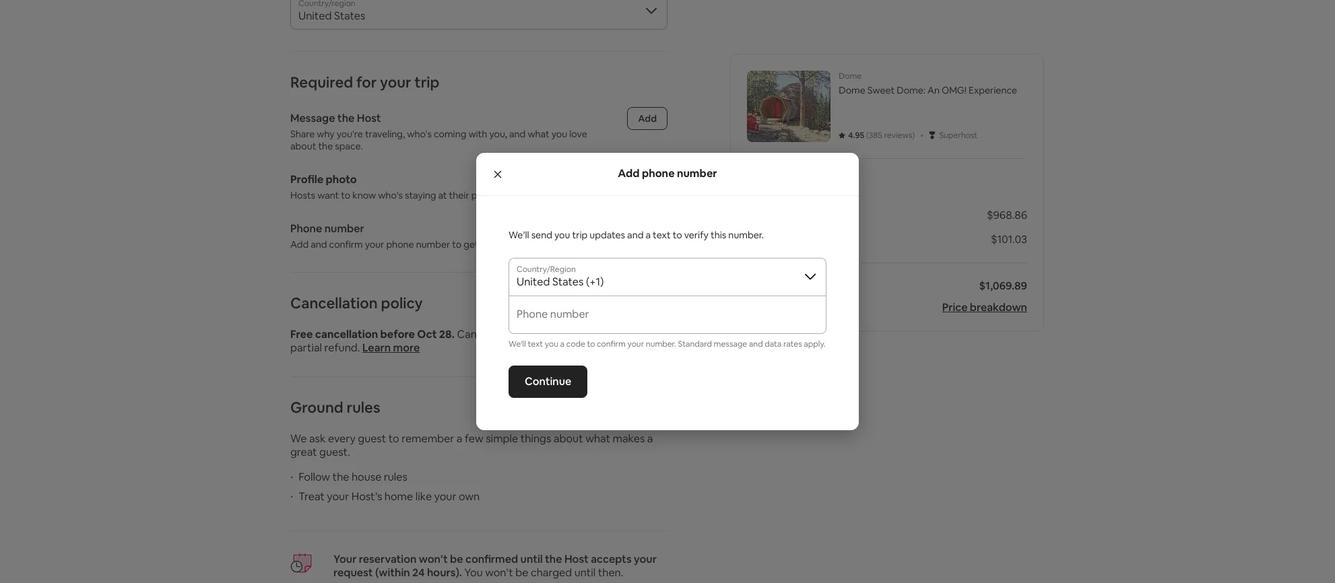 Task type: vqa. For each thing, say whether or not it's contained in the screenshot.
learn
yes



Task type: locate. For each thing, give the bounding box(es) containing it.
for right required
[[356, 73, 377, 92]]

and left data
[[749, 339, 763, 350]]

price breakdown button
[[943, 301, 1028, 315]]

trip for your
[[415, 73, 440, 92]]

0 horizontal spatial host
[[357, 111, 381, 125]]

1 vertical spatial number
[[325, 222, 364, 236]]

1 vertical spatial phone
[[386, 239, 414, 251]]

and down phone
[[311, 239, 327, 251]]

confirmed
[[466, 553, 518, 567]]

1 horizontal spatial number
[[416, 239, 450, 251]]

about right things
[[554, 432, 583, 446]]

about
[[290, 140, 316, 152], [554, 432, 583, 446]]

0 vertical spatial host
[[357, 111, 381, 125]]

add button right updates
[[628, 218, 668, 241]]

2 vertical spatial number
[[416, 239, 450, 251]]

add button for profile photo
[[628, 168, 668, 191]]

continue button
[[509, 366, 588, 398]]

this
[[711, 229, 727, 241]]

dome up 4.95
[[839, 71, 862, 82]]

be left you
[[450, 553, 463, 567]]

united states (+1) element
[[509, 258, 827, 296]]

0 vertical spatial text
[[653, 229, 671, 241]]

space.
[[335, 140, 363, 152]]

about inside we ask every guest to remember a few simple things about what makes a great guest.
[[554, 432, 583, 446]]

and right updates
[[628, 229, 644, 241]]

experience
[[969, 84, 1018, 96]]

1 horizontal spatial trip
[[481, 239, 496, 251]]

for
[[356, 73, 377, 92], [619, 328, 634, 342]]

to left get
[[452, 239, 462, 251]]

what left "makes"
[[586, 432, 611, 446]]

every
[[328, 432, 356, 446]]

won't right you
[[485, 566, 513, 580]]

to inside profile photo hosts want to know who's staying at their place.
[[341, 189, 351, 202]]

superhost
[[940, 130, 978, 141]]

until left then.
[[575, 566, 596, 580]]

phone inside phone number add and confirm your phone number to get trip updates.
[[386, 239, 414, 251]]

phone
[[642, 167, 675, 181], [386, 239, 414, 251]]

check-
[[530, 328, 563, 342]]

rules up guest
[[347, 398, 380, 417]]

0 vertical spatial dome
[[839, 71, 862, 82]]

3 add button from the top
[[628, 218, 668, 241]]

0 vertical spatial what
[[528, 128, 550, 140]]

0 vertical spatial confirm
[[329, 239, 363, 251]]

more
[[393, 341, 420, 355]]

phone number add and confirm your phone number to get trip updates.
[[290, 222, 536, 251]]

verify
[[685, 229, 709, 241]]

1 vertical spatial rules
[[384, 470, 408, 485]]

united
[[299, 9, 332, 23], [517, 275, 550, 289]]

1 horizontal spatial confirm
[[597, 339, 626, 350]]

1 add button from the top
[[628, 107, 668, 130]]

a right updates
[[646, 229, 651, 241]]

0 horizontal spatial be
[[450, 553, 463, 567]]

2 vertical spatial you
[[545, 339, 559, 350]]

united up required
[[299, 9, 332, 23]]

message
[[290, 111, 335, 125]]

to left 'verify'
[[673, 229, 682, 241]]

host inside the your reservation won't be confirmed until the host accepts your request (within 24 hours).
[[565, 553, 589, 567]]

states inside popup button
[[553, 275, 584, 289]]

profile
[[290, 173, 324, 187]]

won't
[[419, 553, 448, 567], [485, 566, 513, 580]]

2 before from the left
[[494, 328, 527, 342]]

1 horizontal spatial be
[[516, 566, 529, 580]]

add for message the host
[[638, 113, 657, 125]]

1 horizontal spatial number.
[[729, 229, 764, 241]]

learn
[[363, 341, 391, 355]]

confirm inside phone number add and confirm your phone number to get trip updates.
[[329, 239, 363, 251]]

0 horizontal spatial trip
[[415, 73, 440, 92]]

price
[[943, 301, 968, 315]]

0 horizontal spatial united
[[299, 9, 332, 23]]

2 add button from the top
[[628, 168, 668, 191]]

number up 'verify'
[[677, 167, 718, 181]]

you
[[552, 128, 568, 140], [555, 229, 570, 241], [545, 339, 559, 350]]

your right like
[[434, 490, 457, 504]]

1 horizontal spatial what
[[586, 432, 611, 446]]

0 horizontal spatial for
[[356, 73, 377, 92]]

your inside phone number add and confirm your phone number to get trip updates.
[[365, 239, 384, 251]]

until right confirmed
[[521, 553, 543, 567]]

number. down the +1 telephone field
[[646, 339, 677, 350]]

simple
[[486, 432, 518, 446]]

to right guest
[[389, 432, 399, 446]]

0 horizontal spatial what
[[528, 128, 550, 140]]

0 horizontal spatial confirm
[[329, 239, 363, 251]]

0 horizontal spatial states
[[334, 9, 366, 23]]

your right 2
[[628, 339, 644, 350]]

2 horizontal spatial number
[[677, 167, 718, 181]]

2 vertical spatial add button
[[628, 218, 668, 241]]

ground
[[290, 398, 344, 417]]

1 vertical spatial number.
[[646, 339, 677, 350]]

to right on
[[587, 339, 595, 350]]

the
[[338, 111, 355, 125], [318, 140, 333, 152], [333, 470, 349, 485], [545, 553, 562, 567]]

(+1)
[[586, 275, 604, 289]]

0 horizontal spatial until
[[521, 553, 543, 567]]

text
[[653, 229, 671, 241], [528, 339, 543, 350]]

and right you, at left top
[[510, 128, 526, 140]]

1 vertical spatial dome
[[839, 84, 866, 96]]

coming
[[434, 128, 467, 140]]

0 vertical spatial add button
[[628, 107, 668, 130]]

1 horizontal spatial states
[[553, 275, 584, 289]]

staying
[[405, 189, 436, 202]]

your right accepts on the left bottom of the page
[[634, 553, 657, 567]]

confirm right on
[[597, 339, 626, 350]]

1 vertical spatial what
[[586, 432, 611, 446]]

your right the treat
[[327, 490, 349, 504]]

2 dome from the top
[[839, 84, 866, 96]]

until inside the your reservation won't be confirmed until the host accepts your request (within 24 hours).
[[521, 553, 543, 567]]

charged
[[531, 566, 572, 580]]

who's
[[407, 128, 432, 140]]

1 horizontal spatial host
[[565, 553, 589, 567]]

number. right this
[[729, 229, 764, 241]]

1 horizontal spatial rules
[[384, 470, 408, 485]]

add inside phone number dialog
[[618, 167, 640, 181]]

1 vertical spatial add button
[[628, 168, 668, 191]]

a inside cancel before check-in on nov 2 for a partial refund.
[[636, 328, 642, 342]]

1 horizontal spatial united
[[517, 275, 550, 289]]

number.
[[729, 229, 764, 241], [646, 339, 677, 350]]

policy
[[381, 294, 423, 313]]

and
[[510, 128, 526, 140], [628, 229, 644, 241], [311, 239, 327, 251], [749, 339, 763, 350]]

united inside 'element'
[[299, 9, 332, 23]]

add button
[[628, 107, 668, 130], [628, 168, 668, 191], [628, 218, 668, 241]]

)
[[913, 130, 916, 141]]

about inside message the host share why you're traveling, who's coming with you, and what you love about the space.
[[290, 140, 316, 152]]

host left accepts on the left bottom of the page
[[565, 553, 589, 567]]

a right 2
[[636, 328, 642, 342]]

required for your trip
[[290, 73, 440, 92]]

states inside 'element'
[[334, 9, 366, 23]]

$101.03
[[991, 233, 1028, 247]]

1 horizontal spatial won't
[[485, 566, 513, 580]]

reviews
[[885, 130, 913, 141]]

host inside message the host share why you're traveling, who's coming with you, and what you love about the space.
[[357, 111, 381, 125]]

confirm down want at the top left of page
[[329, 239, 363, 251]]

free cancellation before oct 28.
[[290, 328, 455, 342]]

partial
[[290, 341, 322, 355]]

for right 2
[[619, 328, 634, 342]]

price breakdown
[[943, 301, 1028, 315]]

host up traveling,
[[357, 111, 381, 125]]

we'll
[[509, 339, 526, 350]]

dome left the sweet at the right of the page
[[839, 84, 866, 96]]

your down know
[[365, 239, 384, 251]]

the down guest.
[[333, 470, 349, 485]]

0 horizontal spatial text
[[528, 339, 543, 350]]

to down "photo"
[[341, 189, 351, 202]]

1 vertical spatial for
[[619, 328, 634, 342]]

phone up the we'll send you trip updates and a text to verify this number.
[[642, 167, 675, 181]]

1 vertical spatial host
[[565, 553, 589, 567]]

rules inside follow the house rules treat your host's home like your own
[[384, 470, 408, 485]]

updates
[[590, 229, 625, 241]]

to
[[341, 189, 351, 202], [673, 229, 682, 241], [452, 239, 462, 251], [587, 339, 595, 350], [389, 432, 399, 446]]

1 vertical spatial about
[[554, 432, 583, 446]]

your
[[380, 73, 412, 92], [365, 239, 384, 251], [628, 339, 644, 350], [327, 490, 349, 504], [434, 490, 457, 504], [634, 553, 657, 567]]

cancellation
[[315, 328, 378, 342]]

send
[[532, 229, 553, 241]]

add button up the we'll send you trip updates and a text to verify this number.
[[628, 168, 668, 191]]

won't left you
[[419, 553, 448, 567]]

great
[[290, 445, 317, 460]]

host's
[[352, 490, 382, 504]]

who's
[[378, 189, 403, 202]]

1 horizontal spatial phone
[[642, 167, 675, 181]]

add for phone number
[[638, 223, 657, 235]]

you right send
[[555, 229, 570, 241]]

+1
[[517, 313, 528, 327]]

1 vertical spatial united
[[517, 275, 550, 289]]

a left few
[[457, 432, 463, 446]]

add for profile photo
[[638, 174, 657, 186]]

number down want at the top left of page
[[325, 222, 364, 236]]

the inside follow the house rules treat your host's home like your own
[[333, 470, 349, 485]]

0 vertical spatial you
[[552, 128, 568, 140]]

(within
[[375, 566, 410, 580]]

trip inside phone number dialog
[[572, 229, 588, 241]]

0 vertical spatial number
[[677, 167, 718, 181]]

0 vertical spatial about
[[290, 140, 316, 152]]

host
[[357, 111, 381, 125], [565, 553, 589, 567]]

1 horizontal spatial text
[[653, 229, 671, 241]]

number left get
[[416, 239, 450, 251]]

1 horizontal spatial until
[[575, 566, 596, 580]]

dome:
[[897, 84, 926, 96]]

1 vertical spatial you
[[555, 229, 570, 241]]

1 vertical spatial confirm
[[597, 339, 626, 350]]

trip right get
[[481, 239, 496, 251]]

0 horizontal spatial before
[[380, 328, 415, 342]]

1 horizontal spatial before
[[494, 328, 527, 342]]

the left accepts on the left bottom of the page
[[545, 553, 562, 567]]

hosts
[[290, 189, 315, 202]]

united for united states (+1)
[[517, 275, 550, 289]]

you left "love"
[[552, 128, 568, 140]]

profile photo hosts want to know who's staying at their place.
[[290, 173, 497, 202]]

you left in
[[545, 339, 559, 350]]

1 horizontal spatial for
[[619, 328, 634, 342]]

states
[[334, 9, 366, 23], [553, 275, 584, 289]]

united inside popup button
[[517, 275, 550, 289]]

oct
[[417, 328, 437, 342]]

0 horizontal spatial won't
[[419, 553, 448, 567]]

what
[[528, 128, 550, 140], [586, 432, 611, 446]]

phone down 'who's'
[[386, 239, 414, 251]]

confirm
[[329, 239, 363, 251], [597, 339, 626, 350]]

text left 'verify'
[[653, 229, 671, 241]]

1 vertical spatial states
[[553, 275, 584, 289]]

0 vertical spatial phone
[[642, 167, 675, 181]]

what left "love"
[[528, 128, 550, 140]]

4.95 ( 385 reviews )
[[849, 130, 916, 141]]

love
[[570, 128, 587, 140]]

0 horizontal spatial phone
[[386, 239, 414, 251]]

trip left updates
[[572, 229, 588, 241]]

2 horizontal spatial trip
[[572, 229, 588, 241]]

treat
[[299, 490, 325, 504]]

0 vertical spatial rules
[[347, 398, 380, 417]]

your up traveling,
[[380, 73, 412, 92]]

0 vertical spatial united
[[299, 9, 332, 23]]

rules up home
[[384, 470, 408, 485]]

be left charged on the left bottom of the page
[[516, 566, 529, 580]]

united up +1
[[517, 275, 550, 289]]

add button up add phone number
[[628, 107, 668, 130]]

about left why
[[290, 140, 316, 152]]

0 vertical spatial states
[[334, 9, 366, 23]]

be
[[450, 553, 463, 567], [516, 566, 529, 580]]

trip up message the host share why you're traveling, who's coming with you, and what you love about the space.
[[415, 73, 440, 92]]

1 horizontal spatial about
[[554, 432, 583, 446]]

what inside message the host share why you're traveling, who's coming with you, and what you love about the space.
[[528, 128, 550, 140]]

0 horizontal spatial about
[[290, 140, 316, 152]]

a
[[646, 229, 651, 241], [636, 328, 642, 342], [560, 339, 565, 350], [457, 432, 463, 446], [648, 432, 653, 446]]

0 horizontal spatial rules
[[347, 398, 380, 417]]

text right the we'll
[[528, 339, 543, 350]]



Task type: describe. For each thing, give the bounding box(es) containing it.
continue
[[525, 375, 572, 389]]

remember
[[402, 432, 454, 446]]

trip for you
[[572, 229, 588, 241]]

united states (+1)
[[517, 275, 604, 289]]

own
[[459, 490, 480, 504]]

learn more
[[363, 341, 420, 355]]

won't inside the your reservation won't be confirmed until the host accepts your request (within 24 hours).
[[419, 553, 448, 567]]

a left code
[[560, 339, 565, 350]]

nov
[[589, 328, 609, 342]]

•
[[921, 128, 924, 142]]

message
[[714, 339, 748, 350]]

phone
[[290, 222, 322, 236]]

you won't be charged until then.
[[465, 566, 624, 580]]

united states element
[[290, 0, 668, 30]]

united states
[[299, 9, 366, 23]]

0 horizontal spatial number
[[325, 222, 364, 236]]

we
[[290, 432, 307, 446]]

the up you're at the left top of page
[[338, 111, 355, 125]]

refund.
[[325, 341, 360, 355]]

4.95
[[849, 130, 865, 141]]

learn more button
[[363, 341, 420, 355]]

before inside cancel before check-in on nov 2 for a partial refund.
[[494, 328, 527, 342]]

apply.
[[804, 339, 826, 350]]

guest.
[[320, 445, 350, 460]]

you,
[[490, 128, 507, 140]]

hours).
[[427, 566, 462, 580]]

house
[[352, 470, 382, 485]]

trip inside phone number add and confirm your phone number to get trip updates.
[[481, 239, 496, 251]]

states for united states (+1)
[[553, 275, 584, 289]]

follow
[[299, 470, 330, 485]]

we'll
[[509, 229, 529, 241]]

your
[[334, 553, 357, 567]]

a right "makes"
[[648, 432, 653, 446]]

data
[[765, 339, 782, 350]]

home
[[385, 490, 413, 504]]

their
[[449, 189, 470, 202]]

like
[[416, 490, 432, 504]]

2
[[611, 328, 617, 342]]

your inside phone number dialog
[[628, 339, 644, 350]]

place.
[[472, 189, 497, 202]]

phone inside dialog
[[642, 167, 675, 181]]

24
[[413, 566, 425, 580]]

reservation
[[359, 553, 417, 567]]

share
[[290, 128, 315, 140]]

with
[[469, 128, 488, 140]]

the left space. at the left of the page
[[318, 140, 333, 152]]

confirm inside phone number dialog
[[597, 339, 626, 350]]

(
[[867, 130, 869, 141]]

accepts
[[591, 553, 632, 567]]

your inside the your reservation won't be confirmed until the host accepts your request (within 24 hours).
[[634, 553, 657, 567]]

to inside we ask every guest to remember a few simple things about what makes a great guest.
[[389, 432, 399, 446]]

breakdown
[[970, 301, 1028, 315]]

for inside cancel before check-in on nov 2 for a partial refund.
[[619, 328, 634, 342]]

be inside the your reservation won't be confirmed until the host accepts your request (within 24 hours).
[[450, 553, 463, 567]]

get
[[464, 239, 479, 251]]

and inside message the host share why you're traveling, who's coming with you, and what you love about the space.
[[510, 128, 526, 140]]

why
[[317, 128, 335, 140]]

guest
[[358, 432, 386, 446]]

cancellation policy
[[290, 294, 423, 313]]

we ask every guest to remember a few simple things about what makes a great guest.
[[290, 432, 653, 460]]

$1,069.89
[[980, 279, 1028, 293]]

+1 telephone field
[[532, 313, 819, 327]]

you inside message the host share why you're traveling, who's coming with you, and what you love about the space.
[[552, 128, 568, 140]]

rates
[[784, 339, 803, 350]]

1 dome from the top
[[839, 71, 862, 82]]

united states button
[[290, 0, 668, 30]]

follow the house rules treat your host's home like your own
[[299, 470, 480, 504]]

you for trip
[[555, 229, 570, 241]]

1 vertical spatial text
[[528, 339, 543, 350]]

your reservation won't be confirmed until the host accepts your request (within 24 hours).
[[334, 553, 657, 580]]

what inside we ask every guest to remember a few simple things about what makes a great guest.
[[586, 432, 611, 446]]

you for a
[[545, 339, 559, 350]]

traveling,
[[365, 128, 405, 140]]

free
[[290, 328, 313, 342]]

taxes
[[748, 233, 776, 247]]

ground rules
[[290, 398, 380, 417]]

phone number dialog
[[476, 153, 859, 431]]

number inside phone number dialog
[[677, 167, 718, 181]]

states for united states
[[334, 9, 366, 23]]

add button for message the host
[[628, 107, 668, 130]]

add button for phone number
[[628, 218, 668, 241]]

then.
[[598, 566, 624, 580]]

385
[[869, 130, 883, 141]]

ask
[[309, 432, 326, 446]]

united for united states
[[299, 9, 332, 23]]

add inside phone number add and confirm your phone number to get trip updates.
[[290, 239, 309, 251]]

1 before from the left
[[380, 328, 415, 342]]

makes
[[613, 432, 645, 446]]

to inside phone number add and confirm your phone number to get trip updates.
[[452, 239, 462, 251]]

$968.86
[[987, 208, 1028, 222]]

on
[[574, 328, 587, 342]]

in
[[563, 328, 572, 342]]

and inside phone number add and confirm your phone number to get trip updates.
[[311, 239, 327, 251]]

cancel
[[457, 328, 491, 342]]

message the host share why you're traveling, who's coming with you, and what you love about the space.
[[290, 111, 590, 152]]

0 horizontal spatial number.
[[646, 339, 677, 350]]

0 vertical spatial for
[[356, 73, 377, 92]]

0 vertical spatial number.
[[729, 229, 764, 241]]

28.
[[439, 328, 455, 342]]

want
[[318, 189, 339, 202]]

photo
[[326, 173, 357, 187]]

you're
[[337, 128, 363, 140]]

the inside the your reservation won't be confirmed until the host accepts your request (within 24 hours).
[[545, 553, 562, 567]]

at
[[438, 189, 447, 202]]

(usd)
[[775, 279, 804, 293]]

things
[[521, 432, 552, 446]]

code
[[567, 339, 586, 350]]

request
[[334, 566, 373, 580]]

required
[[290, 73, 353, 92]]

dome dome sweet dome: an omg! experience
[[839, 71, 1018, 96]]

you
[[465, 566, 483, 580]]

we'll text you a code to confirm your number. standard message and data rates apply.
[[509, 339, 826, 350]]



